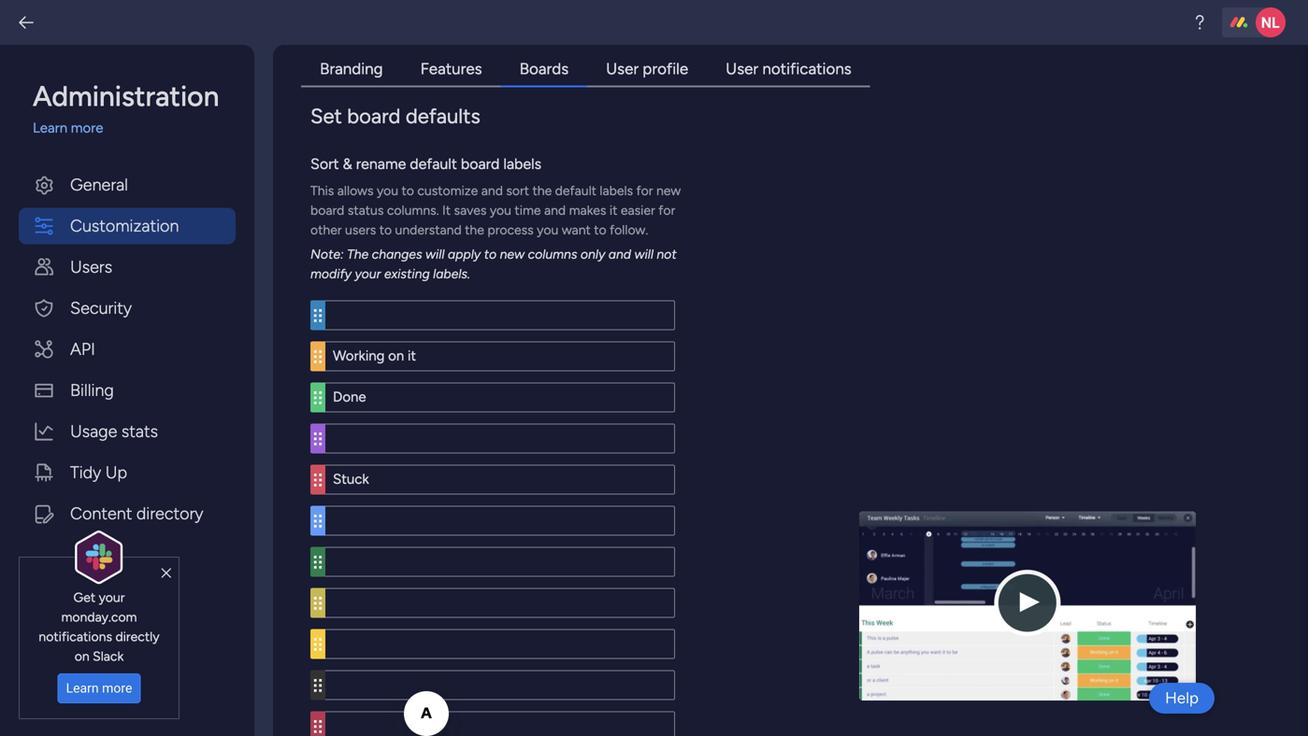 Task type: describe. For each thing, give the bounding box(es) containing it.
notifications inside get your monday.com notifications directly on slack
[[39, 629, 112, 645]]

user for user profile
[[606, 59, 639, 79]]

2 vertical spatial you
[[537, 222, 559, 238]]

directly
[[115, 629, 160, 645]]

labels inside this allows you to customize and sort the default labels for new board status columns. it saves you time and makes it easier for other users to understand the process you want to follow. note: the changes will apply to new columns only and will not modify your existing labels.
[[600, 183, 633, 199]]

this allows you to customize and sort the default labels for new board status columns. it saves you time and makes it easier for other users to understand the process you want to follow. note: the changes will apply to new columns only and will not modify your existing labels.
[[310, 183, 681, 282]]

billing button
[[19, 373, 236, 409]]

get
[[73, 590, 96, 606]]

2 will from the left
[[634, 246, 654, 262]]

learn inside administration learn more
[[33, 120, 67, 137]]

dapulse x slim image
[[161, 566, 171, 582]]

customization button
[[19, 208, 236, 245]]

branding
[[320, 59, 383, 79]]

usage stats
[[70, 422, 158, 442]]

users button
[[19, 249, 236, 286]]

0 horizontal spatial labels
[[503, 155, 542, 173]]

1 will from the left
[[426, 246, 445, 262]]

process
[[488, 222, 534, 238]]

1 vertical spatial the
[[465, 222, 484, 238]]

more inside button
[[102, 681, 132, 697]]

customization
[[70, 216, 179, 236]]

to right users
[[379, 222, 392, 238]]

tidy up button
[[19, 455, 236, 491]]

0 vertical spatial notifications
[[763, 59, 852, 79]]

user notifications
[[726, 59, 852, 79]]

dapulse x slim image
[[1168, 526, 1181, 543]]

0 horizontal spatial new
[[500, 246, 525, 262]]

learn more button
[[58, 674, 141, 704]]

learn more link
[[33, 118, 236, 139]]

allows
[[337, 183, 374, 199]]

boards link
[[501, 52, 587, 87]]

features link
[[402, 52, 501, 87]]

user notifications link
[[707, 52, 870, 87]]

stats
[[121, 422, 158, 442]]

defaults
[[406, 104, 480, 129]]

noah lott image
[[1256, 7, 1286, 37]]

1 vertical spatial for
[[659, 202, 675, 218]]

users
[[70, 257, 112, 277]]

administration learn more
[[33, 79, 219, 137]]

back to workspace image
[[17, 13, 36, 32]]

existing
[[384, 266, 430, 282]]

2 horizontal spatial board
[[461, 155, 500, 173]]

sort
[[310, 155, 339, 173]]

&
[[343, 155, 352, 173]]

want
[[562, 222, 591, 238]]

sort
[[506, 183, 529, 199]]



Task type: locate. For each thing, give the bounding box(es) containing it.
general button
[[19, 167, 236, 203]]

makes
[[569, 202, 606, 218]]

for up easier
[[636, 183, 653, 199]]

labels up it on the left top of the page
[[600, 183, 633, 199]]

user profile
[[606, 59, 688, 79]]

1 vertical spatial learn
[[66, 681, 99, 697]]

profile
[[643, 59, 688, 79]]

user for user notifications
[[726, 59, 759, 79]]

security
[[70, 298, 132, 318]]

0 horizontal spatial and
[[481, 183, 503, 199]]

0 horizontal spatial you
[[377, 183, 398, 199]]

will left not
[[634, 246, 654, 262]]

easier
[[621, 202, 655, 218]]

other
[[310, 222, 342, 238]]

0 horizontal spatial will
[[426, 246, 445, 262]]

board
[[347, 104, 401, 129], [461, 155, 500, 173], [310, 202, 345, 218]]

0 vertical spatial board
[[347, 104, 401, 129]]

you
[[377, 183, 398, 199], [490, 202, 512, 218], [537, 222, 559, 238]]

new
[[656, 183, 681, 199], [500, 246, 525, 262]]

2 horizontal spatial you
[[537, 222, 559, 238]]

customize
[[417, 183, 478, 199]]

None text field
[[325, 301, 675, 331], [325, 342, 675, 372], [325, 506, 675, 536], [325, 671, 675, 701], [325, 712, 675, 737], [325, 301, 675, 331], [325, 342, 675, 372], [325, 506, 675, 536], [325, 671, 675, 701], [325, 712, 675, 737]]

1 horizontal spatial new
[[656, 183, 681, 199]]

content
[[70, 504, 132, 524]]

1 horizontal spatial default
[[555, 183, 597, 199]]

and
[[481, 183, 503, 199], [544, 202, 566, 218], [609, 246, 631, 262]]

help
[[1165, 689, 1199, 708]]

1 vertical spatial and
[[544, 202, 566, 218]]

default inside this allows you to customize and sort the default labels for new board status columns. it saves you time and makes it easier for other users to understand the process you want to follow. note: the changes will apply to new columns only and will not modify your existing labels.
[[555, 183, 597, 199]]

1 horizontal spatial notifications
[[763, 59, 852, 79]]

0 vertical spatial your
[[355, 266, 381, 282]]

time
[[515, 202, 541, 218]]

api button
[[19, 332, 236, 368]]

and right time
[[544, 202, 566, 218]]

0 horizontal spatial notifications
[[39, 629, 112, 645]]

note:
[[310, 246, 344, 262]]

learn down on
[[66, 681, 99, 697]]

board inside this allows you to customize and sort the default labels for new board status columns. it saves you time and makes it easier for other users to understand the process you want to follow. note: the changes will apply to new columns only and will not modify your existing labels.
[[310, 202, 345, 218]]

user right profile
[[726, 59, 759, 79]]

usage stats button
[[19, 414, 236, 450]]

not
[[657, 246, 677, 262]]

more inside administration learn more
[[71, 120, 103, 137]]

help image
[[1191, 13, 1209, 32]]

tidy up
[[70, 463, 127, 483]]

0 horizontal spatial the
[[465, 222, 484, 238]]

status
[[348, 202, 384, 218]]

labels.
[[433, 266, 470, 282]]

columns.
[[387, 202, 439, 218]]

1 horizontal spatial user
[[726, 59, 759, 79]]

0 horizontal spatial for
[[636, 183, 653, 199]]

content directory button
[[19, 496, 236, 533]]

0 horizontal spatial user
[[606, 59, 639, 79]]

1 vertical spatial default
[[555, 183, 597, 199]]

you down rename
[[377, 183, 398, 199]]

to up 'columns.'
[[402, 183, 414, 199]]

sort & rename default board labels
[[310, 155, 542, 173]]

slack
[[93, 649, 124, 665]]

changes
[[372, 246, 422, 262]]

only
[[581, 246, 605, 262]]

board right "set"
[[347, 104, 401, 129]]

0 vertical spatial you
[[377, 183, 398, 199]]

will down the understand
[[426, 246, 445, 262]]

1 horizontal spatial your
[[355, 266, 381, 282]]

1 vertical spatial your
[[99, 590, 125, 606]]

you up process
[[490, 202, 512, 218]]

it
[[610, 202, 618, 218]]

1 vertical spatial you
[[490, 202, 512, 218]]

content directory
[[70, 504, 203, 524]]

and left the sort
[[481, 183, 503, 199]]

0 horizontal spatial default
[[410, 155, 457, 173]]

columns
[[528, 246, 577, 262]]

notifications
[[763, 59, 852, 79], [39, 629, 112, 645]]

drag anchor 3 image
[[310, 712, 325, 737]]

2 vertical spatial and
[[609, 246, 631, 262]]

the down saves
[[465, 222, 484, 238]]

board up customize
[[461, 155, 500, 173]]

user left profile
[[606, 59, 639, 79]]

will
[[426, 246, 445, 262], [634, 246, 654, 262]]

for
[[636, 183, 653, 199], [659, 202, 675, 218]]

default up makes
[[555, 183, 597, 199]]

learn more
[[66, 681, 132, 697]]

1 horizontal spatial for
[[659, 202, 675, 218]]

branding link
[[301, 52, 402, 87]]

0 vertical spatial and
[[481, 183, 503, 199]]

it
[[442, 202, 451, 218]]

api
[[70, 339, 95, 360]]

set board defaults
[[310, 104, 480, 129]]

1 horizontal spatial you
[[490, 202, 512, 218]]

0 vertical spatial learn
[[33, 120, 67, 137]]

0 horizontal spatial board
[[310, 202, 345, 218]]

you up columns
[[537, 222, 559, 238]]

0 vertical spatial new
[[656, 183, 681, 199]]

0 vertical spatial default
[[410, 155, 457, 173]]

more down slack
[[102, 681, 132, 697]]

1 user from the left
[[606, 59, 639, 79]]

to
[[402, 183, 414, 199], [379, 222, 392, 238], [594, 222, 607, 238], [484, 246, 497, 262]]

0 vertical spatial for
[[636, 183, 653, 199]]

directory
[[136, 504, 203, 524]]

labels
[[503, 155, 542, 173], [600, 183, 633, 199]]

administration
[[33, 79, 219, 113]]

up
[[105, 463, 127, 483]]

saves
[[454, 202, 487, 218]]

to down makes
[[594, 222, 607, 238]]

board up other
[[310, 202, 345, 218]]

your inside get your monday.com notifications directly on slack
[[99, 590, 125, 606]]

1 vertical spatial labels
[[600, 183, 633, 199]]

user profile link
[[587, 52, 707, 87]]

for right easier
[[659, 202, 675, 218]]

1 vertical spatial board
[[461, 155, 500, 173]]

set
[[310, 104, 342, 129]]

2 user from the left
[[726, 59, 759, 79]]

monday.com
[[61, 610, 137, 626]]

new up not
[[656, 183, 681, 199]]

the
[[347, 246, 369, 262]]

more
[[71, 120, 103, 137], [102, 681, 132, 697]]

billing
[[70, 381, 114, 401]]

user
[[606, 59, 639, 79], [726, 59, 759, 79]]

your down the
[[355, 266, 381, 282]]

2 horizontal spatial and
[[609, 246, 631, 262]]

default
[[410, 155, 457, 173], [555, 183, 597, 199]]

understand
[[395, 222, 462, 238]]

your up monday.com
[[99, 590, 125, 606]]

the up time
[[533, 183, 552, 199]]

rename
[[356, 155, 406, 173]]

1 vertical spatial new
[[500, 246, 525, 262]]

0 vertical spatial the
[[533, 183, 552, 199]]

this
[[310, 183, 334, 199]]

usage
[[70, 422, 117, 442]]

1 horizontal spatial labels
[[600, 183, 633, 199]]

apply
[[448, 246, 481, 262]]

None text field
[[325, 383, 675, 413], [325, 424, 675, 454], [325, 465, 675, 495], [325, 548, 675, 577], [325, 589, 675, 619], [325, 630, 675, 660], [325, 383, 675, 413], [325, 424, 675, 454], [325, 465, 675, 495], [325, 548, 675, 577], [325, 589, 675, 619], [325, 630, 675, 660]]

2 vertical spatial board
[[310, 202, 345, 218]]

learn inside learn more button
[[66, 681, 99, 697]]

the
[[533, 183, 552, 199], [465, 222, 484, 238]]

new down process
[[500, 246, 525, 262]]

default up customize
[[410, 155, 457, 173]]

1 horizontal spatial the
[[533, 183, 552, 199]]

follow.
[[610, 222, 648, 238]]

tidy
[[70, 463, 101, 483]]

1 horizontal spatial will
[[634, 246, 654, 262]]

1 horizontal spatial board
[[347, 104, 401, 129]]

1 horizontal spatial and
[[544, 202, 566, 218]]

features
[[421, 59, 482, 79]]

boards
[[520, 59, 569, 79]]

security button
[[19, 290, 236, 327]]

0 vertical spatial labels
[[503, 155, 542, 173]]

1 vertical spatial more
[[102, 681, 132, 697]]

and down follow.
[[609, 246, 631, 262]]

more down administration
[[71, 120, 103, 137]]

learn
[[33, 120, 67, 137], [66, 681, 99, 697]]

your inside this allows you to customize and sort the default labels for new board status columns. it saves you time and makes it easier for other users to understand the process you want to follow. note: the changes will apply to new columns only and will not modify your existing labels.
[[355, 266, 381, 282]]

help button
[[1150, 684, 1215, 714]]

0 vertical spatial more
[[71, 120, 103, 137]]

general
[[70, 175, 128, 195]]

1 vertical spatial notifications
[[39, 629, 112, 645]]

get your monday.com notifications directly on slack
[[39, 590, 160, 665]]

modify
[[310, 266, 352, 282]]

0 horizontal spatial your
[[99, 590, 125, 606]]

your
[[355, 266, 381, 282], [99, 590, 125, 606]]

to right apply at the left top of page
[[484, 246, 497, 262]]

labels up the sort
[[503, 155, 542, 173]]

learn down administration
[[33, 120, 67, 137]]

users
[[345, 222, 376, 238]]

on
[[75, 649, 89, 665]]



Task type: vqa. For each thing, say whether or not it's contained in the screenshot.
User notifications User
yes



